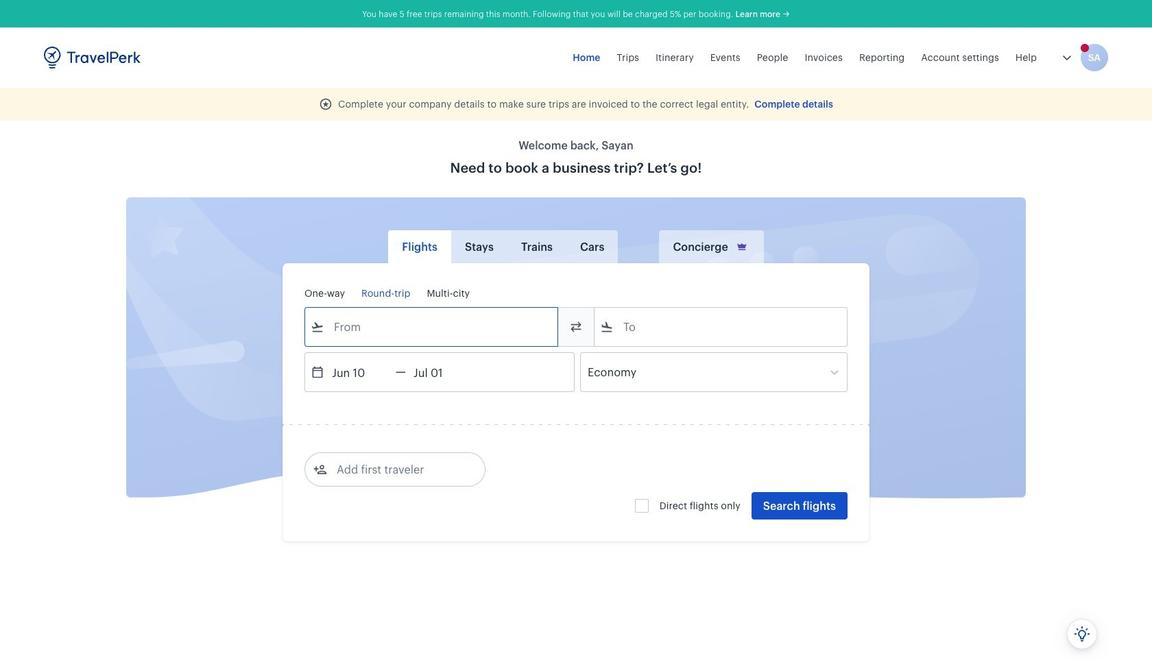 Task type: locate. For each thing, give the bounding box(es) containing it.
Add first traveler search field
[[327, 459, 470, 481]]

Return text field
[[406, 353, 477, 392]]



Task type: describe. For each thing, give the bounding box(es) containing it.
From search field
[[324, 316, 540, 338]]

Depart text field
[[324, 353, 396, 392]]

To search field
[[614, 316, 829, 338]]



